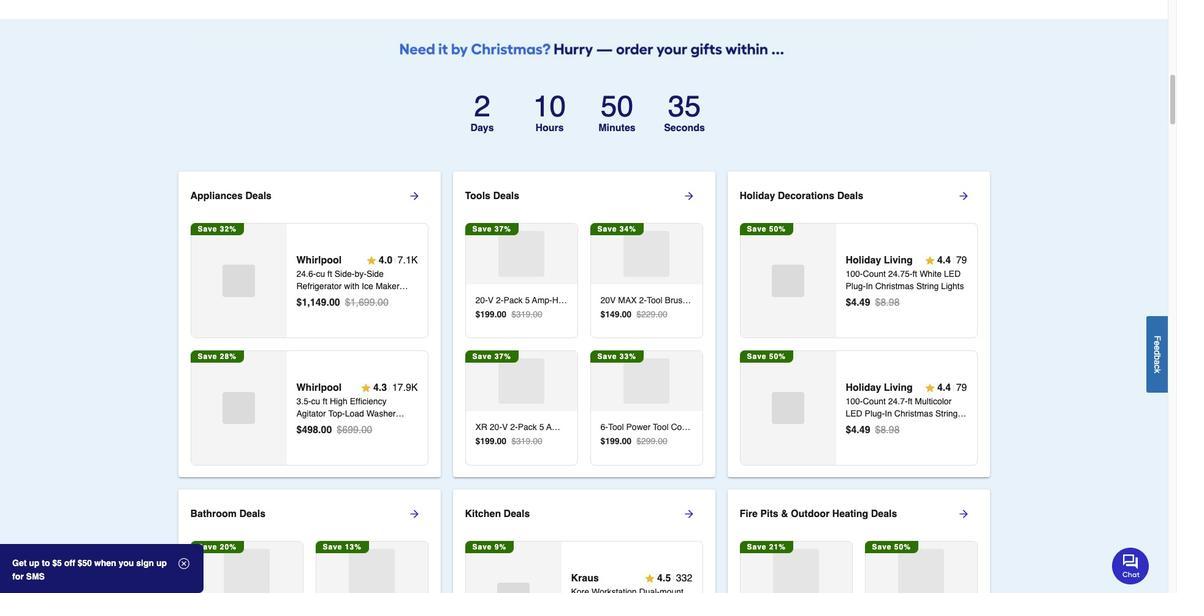 Task type: describe. For each thing, give the bounding box(es) containing it.
lights for 100-count 24.7-ft multicolor led plug-in christmas string lights $ 4 . 49 $8.98
[[846, 421, 869, 431]]

2 days
[[471, 90, 494, 134]]

washer
[[367, 409, 396, 419]]

4.4 for 100-count 24.7-ft multicolor led plug-in christmas string lights $ 4 . 49 $8.98
[[938, 383, 951, 394]]

count for 100-count 24.75-ft white led plug-in christmas string lights $ 4 . 49 $8.98
[[863, 269, 886, 279]]

led for 100-count 24.7-ft multicolor led plug-in christmas string lights $ 4 . 49 $8.98
[[846, 409, 863, 419]]

0 vertical spatial holiday
[[740, 191, 775, 202]]

whirlpool for 1,149
[[297, 255, 342, 266]]

save 21%
[[747, 543, 786, 552]]

string for 100-count 24.75-ft white led plug-in christmas string lights $ 4 . 49 $8.98
[[917, 282, 939, 291]]

3.5-
[[297, 397, 311, 407]]

49 for 100-count 24.75-ft white led plug-in christmas string lights $ 4 . 49 $8.98
[[860, 298, 871, 309]]

2 vertical spatial 50%
[[895, 543, 911, 552]]

(white)
[[297, 421, 324, 431]]

decorations
[[778, 191, 835, 202]]

kitchen deals link
[[465, 500, 715, 529]]

led for 100-count 24.75-ft white led plug-in christmas string lights $ 4 . 49 $8.98
[[944, 269, 961, 279]]

2 $ 199 . 00 $319.00 from the top
[[476, 437, 543, 447]]

fire
[[740, 509, 758, 520]]

tools deals link
[[465, 182, 715, 211]]

4.4 79 for 100-count 24.7-ft multicolor led plug-in christmas string lights $ 4 . 49 $8.98
[[938, 383, 967, 394]]

days
[[471, 123, 494, 134]]

rating filled image left 4.5
[[645, 574, 655, 584]]

28%
[[220, 353, 237, 361]]

steel)
[[297, 306, 319, 316]]

1 37% from the top
[[495, 225, 511, 234]]

cu for resistant
[[316, 269, 325, 279]]

arrow right image for kitchen deals
[[683, 508, 695, 521]]

50
[[601, 90, 634, 124]]

save 9%
[[473, 543, 507, 552]]

for
[[12, 572, 24, 582]]

sms
[[26, 572, 45, 582]]

save 50% for 100-count 24.7-ft multicolor led plug-in christmas string lights $ 4 . 49 $8.98
[[747, 353, 786, 361]]

ft inside 100-count 24.75-ft white led plug-in christmas string lights $ 4 . 49 $8.98
[[913, 269, 918, 279]]

refrigerator
[[297, 282, 342, 291]]

$8.98 for 100-count 24.75-ft white led plug-in christmas string lights $ 4 . 49 $8.98
[[875, 298, 900, 309]]

4.0 7.1k
[[379, 255, 418, 266]]

4.3 17.9k
[[373, 383, 418, 394]]

2 vertical spatial save 50%
[[872, 543, 911, 552]]

79 for 100-count 24.7-ft multicolor led plug-in christmas string lights $ 4 . 49 $8.98
[[957, 383, 967, 394]]

kitchen deals
[[465, 509, 530, 520]]

$299.00
[[637, 437, 668, 447]]

sign
[[136, 559, 154, 569]]

whirlpool for 498
[[297, 383, 342, 394]]

(fingerprint
[[297, 294, 340, 304]]

deals right 'decorations' at top right
[[838, 191, 864, 202]]

you
[[119, 559, 134, 569]]

c
[[1153, 365, 1163, 369]]

save 13% link
[[316, 542, 428, 594]]

ft inside 24.6-cu ft side-by-side refrigerator with ice maker (fingerprint resistant stainless steel)
[[328, 269, 332, 279]]

k
[[1153, 369, 1163, 373]]

bathroom
[[190, 509, 237, 520]]

2 save 37% from the top
[[473, 353, 511, 361]]

christmas for 100-count 24.7-ft multicolor led plug-in christmas string lights $ 4 . 49 $8.98
[[895, 409, 933, 419]]

$ 1,149 . 00 $1,699.00
[[297, 298, 389, 309]]

2
[[474, 90, 491, 124]]

1 $319.00 from the top
[[512, 310, 543, 319]]

save 20% link
[[190, 542, 303, 594]]

cu for 498
[[311, 397, 320, 407]]

2 up from the left
[[156, 559, 167, 569]]

maker
[[376, 282, 400, 291]]

resistant
[[343, 294, 379, 304]]

1,149
[[302, 298, 327, 309]]

outdoor
[[791, 509, 830, 520]]

in for 100-count 24.75-ft white led plug-in christmas string lights $ 4 . 49 $8.98
[[866, 282, 873, 291]]

50% for 100-count 24.75-ft white led plug-in christmas string lights $ 4 . 49 $8.98
[[770, 225, 786, 234]]

pits
[[761, 509, 779, 520]]

load
[[345, 409, 364, 419]]

bathroom deals link
[[190, 500, 441, 529]]

1 e from the top
[[1153, 341, 1163, 346]]

arrow right image for holiday decorations deals
[[958, 190, 970, 203]]

save 28%
[[198, 353, 237, 361]]

3.5-cu ft high efficiency agitator top-load washer (white) $ 498 . 00 $699.00
[[297, 397, 396, 436]]

10 hours
[[533, 90, 566, 134]]

need it by christmas? hurry. order your gifts within. image
[[178, 29, 990, 59]]

2 e from the top
[[1153, 346, 1163, 350]]

timer containing 2
[[447, 90, 722, 140]]

34%
[[620, 225, 637, 234]]

2 $319.00 from the top
[[512, 437, 543, 447]]

heating
[[833, 509, 869, 520]]

332
[[676, 573, 693, 584]]

christmas for 100-count 24.75-ft white led plug-in christmas string lights $ 4 . 49 $8.98
[[876, 282, 914, 291]]

arrow right image for appliances deals
[[408, 190, 420, 203]]

149
[[605, 310, 620, 319]]

100-count 24.75-ft white led plug-in christmas string lights $ 4 . 49 $8.98
[[846, 269, 964, 309]]

50% for 100-count 24.7-ft multicolor led plug-in christmas string lights $ 4 . 49 $8.98
[[770, 353, 786, 361]]

get up to $5 off $50 when you sign up for sms
[[12, 559, 167, 582]]

off
[[64, 559, 75, 569]]

f e e d b a c k button
[[1147, 316, 1168, 393]]

$ 199 . 00 $299.00
[[601, 437, 668, 447]]

a
[[1153, 360, 1163, 365]]

49 for 100-count 24.7-ft multicolor led plug-in christmas string lights $ 4 . 49 $8.98
[[860, 425, 871, 436]]

holiday living for 100-count 24.75-ft white led plug-in christmas string lights $ 4 . 49 $8.98
[[846, 255, 913, 266]]

top-
[[328, 409, 345, 419]]

24.6-
[[297, 269, 316, 279]]

$8.98 for 100-count 24.7-ft multicolor led plug-in christmas string lights $ 4 . 49 $8.98
[[875, 425, 900, 436]]

rating filled image for 100-count 24.7-ft multicolor led plug-in christmas string lights $ 4 . 49 $8.98
[[925, 383, 935, 393]]

$ inside 100-count 24.75-ft white led plug-in christmas string lights $ 4 . 49 $8.98
[[846, 298, 851, 309]]

rating filled image for 3.5-cu ft high efficiency agitator top-load washer (white) $ 498 . 00 $699.00
[[361, 383, 371, 393]]

save 33%
[[598, 353, 637, 361]]

f e e d b a c k
[[1153, 336, 1163, 373]]

save 34%
[[598, 225, 637, 234]]

79 for 100-count 24.75-ft white led plug-in christmas string lights $ 4 . 49 $8.98
[[957, 255, 967, 266]]

1 up from the left
[[29, 559, 39, 569]]

lights for 100-count 24.75-ft white led plug-in christmas string lights $ 4 . 49 $8.98
[[941, 282, 964, 291]]

save 20%
[[198, 543, 237, 552]]

save 21% link
[[740, 542, 852, 594]]

when
[[94, 559, 116, 569]]

17.9k
[[392, 383, 418, 394]]

24.75-
[[888, 269, 913, 279]]

save 13%
[[323, 543, 362, 552]]

35 seconds
[[664, 90, 705, 134]]

13%
[[345, 543, 362, 552]]

with
[[344, 282, 360, 291]]

4.4 79 for 100-count 24.75-ft white led plug-in christmas string lights $ 4 . 49 $8.98
[[938, 255, 967, 266]]

arrow right image for bathroom deals
[[408, 508, 420, 521]]

00 inside the 3.5-cu ft high efficiency agitator top-load washer (white) $ 498 . 00 $699.00
[[321, 425, 332, 436]]

4.5 332
[[657, 573, 693, 584]]



Task type: locate. For each thing, give the bounding box(es) containing it.
1 vertical spatial holiday
[[846, 255, 881, 266]]

2 arrow right image from the left
[[683, 190, 695, 203]]

string inside 100-count 24.75-ft white led plug-in christmas string lights $ 4 . 49 $8.98
[[917, 282, 939, 291]]

holiday up 100-count 24.75-ft white led plug-in christmas string lights $ 4 . 49 $8.98
[[846, 255, 881, 266]]

agitator
[[297, 409, 326, 419]]

1 vertical spatial whirlpool
[[297, 383, 342, 394]]

2 count from the top
[[863, 397, 886, 407]]

1 vertical spatial save 50%
[[747, 353, 786, 361]]

1 horizontal spatial up
[[156, 559, 167, 569]]

high
[[330, 397, 348, 407]]

0 vertical spatial living
[[884, 255, 913, 266]]

498
[[302, 425, 318, 436]]

christmas inside 100-count 24.7-ft multicolor led plug-in christmas string lights $ 4 . 49 $8.98
[[895, 409, 933, 419]]

21%
[[770, 543, 786, 552]]

0 vertical spatial 100-
[[846, 269, 863, 279]]

2 49 from the top
[[860, 425, 871, 436]]

arrow right image inside appliances deals link
[[408, 190, 420, 203]]

1 horizontal spatial led
[[944, 269, 961, 279]]

string down white
[[917, 282, 939, 291]]

$1,699.00
[[345, 298, 389, 309]]

2 4.4 79 from the top
[[938, 383, 967, 394]]

count inside 100-count 24.7-ft multicolor led plug-in christmas string lights $ 4 . 49 $8.98
[[863, 397, 886, 407]]

0 vertical spatial 79
[[957, 255, 967, 266]]

living up 24.7-
[[884, 383, 913, 394]]

save 50% for 100-count 24.75-ft white led plug-in christmas string lights $ 4 . 49 $8.98
[[747, 225, 786, 234]]

rating filled image up multicolor
[[925, 383, 935, 393]]

bathroom deals
[[190, 509, 266, 520]]

plug- inside 100-count 24.75-ft white led plug-in christmas string lights $ 4 . 49 $8.98
[[846, 282, 866, 291]]

0 horizontal spatial arrow right image
[[408, 190, 420, 203]]

deals right the heating
[[871, 509, 897, 520]]

deals for appliances deals
[[245, 191, 272, 202]]

$
[[297, 298, 302, 309], [846, 298, 851, 309], [476, 310, 480, 319], [601, 310, 605, 319], [297, 425, 302, 436], [846, 425, 851, 436], [476, 437, 480, 447], [601, 437, 605, 447]]

chat invite button image
[[1112, 547, 1150, 585]]

multicolor
[[915, 397, 952, 407]]

arrow right image inside bathroom deals link
[[408, 508, 420, 521]]

1 vertical spatial 100-
[[846, 397, 863, 407]]

$ inside the 3.5-cu ft high efficiency agitator top-load washer (white) $ 498 . 00 $699.00
[[297, 425, 302, 436]]

whirlpool
[[297, 255, 342, 266], [297, 383, 342, 394]]

1 100- from the top
[[846, 269, 863, 279]]

0 vertical spatial 4.4
[[938, 255, 951, 266]]

holiday
[[740, 191, 775, 202], [846, 255, 881, 266], [846, 383, 881, 394]]

plug-
[[846, 282, 866, 291], [865, 409, 885, 419]]

1 49 from the top
[[860, 298, 871, 309]]

0 vertical spatial whirlpool
[[297, 255, 342, 266]]

0 horizontal spatial in
[[866, 282, 873, 291]]

rating filled image
[[925, 256, 935, 266], [361, 383, 371, 393], [925, 383, 935, 393], [645, 574, 655, 584]]

ft left white
[[913, 269, 918, 279]]

100- inside 100-count 24.75-ft white led plug-in christmas string lights $ 4 . 49 $8.98
[[846, 269, 863, 279]]

deals right tools
[[493, 191, 520, 202]]

holiday living up 24.7-
[[846, 383, 913, 394]]

save 50%
[[747, 225, 786, 234], [747, 353, 786, 361], [872, 543, 911, 552]]

1 vertical spatial 79
[[957, 383, 967, 394]]

1 whirlpool from the top
[[297, 255, 342, 266]]

ft left multicolor
[[908, 397, 913, 407]]

string down multicolor
[[936, 409, 958, 419]]

count left 24.75-
[[863, 269, 886, 279]]

2 37% from the top
[[495, 353, 511, 361]]

0 vertical spatial save 50%
[[747, 225, 786, 234]]

cu up refrigerator
[[316, 269, 325, 279]]

1 vertical spatial cu
[[311, 397, 320, 407]]

49 inside 100-count 24.7-ft multicolor led plug-in christmas string lights $ 4 . 49 $8.98
[[860, 425, 871, 436]]

33%
[[620, 353, 637, 361]]

in inside 100-count 24.75-ft white led plug-in christmas string lights $ 4 . 49 $8.98
[[866, 282, 873, 291]]

100- left 24.7-
[[846, 397, 863, 407]]

holiday up 100-count 24.7-ft multicolor led plug-in christmas string lights $ 4 . 49 $8.98
[[846, 383, 881, 394]]

0 vertical spatial 4.4 79
[[938, 255, 967, 266]]

4.4 up white
[[938, 255, 951, 266]]

0 vertical spatial plug-
[[846, 282, 866, 291]]

49 inside 100-count 24.75-ft white led plug-in christmas string lights $ 4 . 49 $8.98
[[860, 298, 871, 309]]

0 vertical spatial 50%
[[770, 225, 786, 234]]

1 horizontal spatial arrow right image
[[683, 190, 695, 203]]

2 4.4 from the top
[[938, 383, 951, 394]]

in for 100-count 24.7-ft multicolor led plug-in christmas string lights $ 4 . 49 $8.98
[[885, 409, 892, 419]]

b
[[1153, 355, 1163, 360]]

save 32%
[[198, 225, 237, 234]]

1 holiday living from the top
[[846, 255, 913, 266]]

$8.98 inside 100-count 24.75-ft white led plug-in christmas string lights $ 4 . 49 $8.98
[[875, 298, 900, 309]]

arrow right image inside kitchen deals link
[[683, 508, 695, 521]]

4 for 100-count 24.75-ft white led plug-in christmas string lights $ 4 . 49 $8.98
[[851, 298, 857, 309]]

f
[[1153, 336, 1163, 341]]

string inside 100-count 24.7-ft multicolor led plug-in christmas string lights $ 4 . 49 $8.98
[[936, 409, 958, 419]]

tools
[[465, 191, 491, 202]]

rating filled image
[[367, 256, 376, 266]]

0 vertical spatial in
[[866, 282, 873, 291]]

appliances deals link
[[190, 182, 441, 211]]

1 horizontal spatial lights
[[941, 282, 964, 291]]

0 vertical spatial 37%
[[495, 225, 511, 234]]

1 vertical spatial christmas
[[895, 409, 933, 419]]

1 vertical spatial lights
[[846, 421, 869, 431]]

by-
[[355, 269, 367, 279]]

led
[[944, 269, 961, 279], [846, 409, 863, 419]]

timer
[[447, 90, 722, 140]]

appliances deals
[[190, 191, 272, 202]]

0 vertical spatial holiday living
[[846, 255, 913, 266]]

1 vertical spatial living
[[884, 383, 913, 394]]

$8.98 down 24.75-
[[875, 298, 900, 309]]

e up b
[[1153, 346, 1163, 350]]

0 vertical spatial save 37%
[[473, 225, 511, 234]]

4 inside 100-count 24.75-ft white led plug-in christmas string lights $ 4 . 49 $8.98
[[851, 298, 857, 309]]

0 vertical spatial string
[[917, 282, 939, 291]]

side
[[367, 269, 384, 279]]

kitchen
[[465, 509, 501, 520]]

35
[[668, 90, 701, 124]]

count left 24.7-
[[863, 397, 886, 407]]

arrow right image inside fire pits & outdoor heating deals link
[[958, 508, 970, 521]]

1 vertical spatial $ 199 . 00 $319.00
[[476, 437, 543, 447]]

1 4.4 79 from the top
[[938, 255, 967, 266]]

2 vertical spatial holiday
[[846, 383, 881, 394]]

4.4 up multicolor
[[938, 383, 951, 394]]

arrow right image
[[408, 190, 420, 203], [683, 190, 695, 203]]

0 horizontal spatial lights
[[846, 421, 869, 431]]

24.6-cu ft side-by-side refrigerator with ice maker (fingerprint resistant stainless steel)
[[297, 269, 416, 316]]

2 whirlpool from the top
[[297, 383, 342, 394]]

living up 24.75-
[[884, 255, 913, 266]]

4.4 79 up white
[[938, 255, 967, 266]]

ft inside 100-count 24.7-ft multicolor led plug-in christmas string lights $ 4 . 49 $8.98
[[908, 397, 913, 407]]

cu up agitator
[[311, 397, 320, 407]]

2 4 from the top
[[851, 425, 857, 436]]

2 holiday living from the top
[[846, 383, 913, 394]]

0 vertical spatial lights
[[941, 282, 964, 291]]

0 vertical spatial $ 199 . 00 $319.00
[[476, 310, 543, 319]]

1 vertical spatial holiday living
[[846, 383, 913, 394]]

1 vertical spatial 4.4 79
[[938, 383, 967, 394]]

1 $8.98 from the top
[[875, 298, 900, 309]]

100- left 24.75-
[[846, 269, 863, 279]]

stainless
[[381, 294, 416, 304]]

0 horizontal spatial led
[[846, 409, 863, 419]]

count inside 100-count 24.75-ft white led plug-in christmas string lights $ 4 . 49 $8.98
[[863, 269, 886, 279]]

. inside 100-count 24.75-ft white led plug-in christmas string lights $ 4 . 49 $8.98
[[857, 298, 860, 309]]

$229.00
[[637, 310, 668, 319]]

deals right bathroom
[[239, 509, 266, 520]]

100- for 100-count 24.7-ft multicolor led plug-in christmas string lights $ 4 . 49 $8.98
[[846, 397, 863, 407]]

seconds
[[664, 123, 705, 134]]

4.3
[[373, 383, 387, 394]]

living for 100-count 24.7-ft multicolor led plug-in christmas string lights $ 4 . 49 $8.98
[[884, 383, 913, 394]]

deals for bathroom deals
[[239, 509, 266, 520]]

appliances
[[190, 191, 243, 202]]

save 50% link
[[865, 542, 977, 594]]

string for 100-count 24.7-ft multicolor led plug-in christmas string lights $ 4 . 49 $8.98
[[936, 409, 958, 419]]

to
[[42, 559, 50, 569]]

rating filled image up efficiency
[[361, 383, 371, 393]]

4 inside 100-count 24.7-ft multicolor led plug-in christmas string lights $ 4 . 49 $8.98
[[851, 425, 857, 436]]

1 horizontal spatial in
[[885, 409, 892, 419]]

whirlpool up 24.6-
[[297, 255, 342, 266]]

count for 100-count 24.7-ft multicolor led plug-in christmas string lights $ 4 . 49 $8.98
[[863, 397, 886, 407]]

cu inside 24.6-cu ft side-by-side refrigerator with ice maker (fingerprint resistant stainless steel)
[[316, 269, 325, 279]]

kraus
[[571, 573, 599, 584]]

1 4.4 from the top
[[938, 255, 951, 266]]

0 vertical spatial 4
[[851, 298, 857, 309]]

plug- for 100-count 24.75-ft white led plug-in christmas string lights $ 4 . 49 $8.98
[[846, 282, 866, 291]]

save inside 'link'
[[198, 543, 217, 552]]

christmas inside 100-count 24.75-ft white led plug-in christmas string lights $ 4 . 49 $8.98
[[876, 282, 914, 291]]

0 vertical spatial led
[[944, 269, 961, 279]]

1 vertical spatial led
[[846, 409, 863, 419]]

. inside the 3.5-cu ft high efficiency agitator top-load washer (white) $ 498 . 00 $699.00
[[318, 425, 321, 436]]

arrow right image inside tools deals link
[[683, 190, 695, 203]]

0 vertical spatial christmas
[[876, 282, 914, 291]]

up right sign
[[156, 559, 167, 569]]

ice
[[362, 282, 373, 291]]

ft inside the 3.5-cu ft high efficiency agitator top-load washer (white) $ 498 . 00 $699.00
[[323, 397, 328, 407]]

tools deals
[[465, 191, 520, 202]]

arrow right image
[[958, 190, 970, 203], [408, 508, 420, 521], [683, 508, 695, 521], [958, 508, 970, 521]]

1 arrow right image from the left
[[408, 190, 420, 203]]

lights inside 100-count 24.75-ft white led plug-in christmas string lights $ 4 . 49 $8.98
[[941, 282, 964, 291]]

2 $8.98 from the top
[[875, 425, 900, 436]]

led inside 100-count 24.7-ft multicolor led plug-in christmas string lights $ 4 . 49 $8.98
[[846, 409, 863, 419]]

1 living from the top
[[884, 255, 913, 266]]

50 minutes
[[599, 90, 636, 134]]

living
[[884, 255, 913, 266], [884, 383, 913, 394]]

ft left "high"
[[323, 397, 328, 407]]

1 $ 199 . 00 $319.00 from the top
[[476, 310, 543, 319]]

. inside 100-count 24.7-ft multicolor led plug-in christmas string lights $ 4 . 49 $8.98
[[857, 425, 860, 436]]

32%
[[220, 225, 237, 234]]

holiday left 'decorations' at top right
[[740, 191, 775, 202]]

$8.98 down 24.7-
[[875, 425, 900, 436]]

7.1k
[[398, 255, 418, 266]]

$ inside 100-count 24.7-ft multicolor led plug-in christmas string lights $ 4 . 49 $8.98
[[846, 425, 851, 436]]

$5
[[52, 559, 62, 569]]

rating filled image for 100-count 24.75-ft white led plug-in christmas string lights $ 4 . 49 $8.98
[[925, 256, 935, 266]]

1 vertical spatial $8.98
[[875, 425, 900, 436]]

deals right kitchen
[[504, 509, 530, 520]]

arrow right image for fire pits & outdoor heating deals
[[958, 508, 970, 521]]

holiday for 100-count 24.75-ft white led plug-in christmas string lights $ 4 . 49 $8.98
[[846, 255, 881, 266]]

1 count from the top
[[863, 269, 886, 279]]

holiday decorations deals
[[740, 191, 864, 202]]

1 vertical spatial string
[[936, 409, 958, 419]]

christmas down 24.75-
[[876, 282, 914, 291]]

1 vertical spatial in
[[885, 409, 892, 419]]

plug- inside 100-count 24.7-ft multicolor led plug-in christmas string lights $ 4 . 49 $8.98
[[865, 409, 885, 419]]

1 save 37% from the top
[[473, 225, 511, 234]]

$ 149 . 00 $229.00
[[601, 310, 668, 319]]

1 vertical spatial 49
[[860, 425, 871, 436]]

cu inside the 3.5-cu ft high efficiency agitator top-load washer (white) $ 498 . 00 $699.00
[[311, 397, 320, 407]]

holiday for 100-count 24.7-ft multicolor led plug-in christmas string lights $ 4 . 49 $8.98
[[846, 383, 881, 394]]

fire pits & outdoor heating deals link
[[740, 500, 990, 529]]

20%
[[220, 543, 237, 552]]

fire pits & outdoor heating deals
[[740, 509, 897, 520]]

get
[[12, 559, 27, 569]]

2 79 from the top
[[957, 383, 967, 394]]

whirlpool up 3.5-
[[297, 383, 342, 394]]

4.5
[[657, 573, 671, 584]]

side-
[[335, 269, 355, 279]]

ft left side-
[[328, 269, 332, 279]]

1 vertical spatial 4.4
[[938, 383, 951, 394]]

9%
[[495, 543, 507, 552]]

rating filled image up white
[[925, 256, 935, 266]]

hours
[[536, 123, 564, 134]]

100- for 100-count 24.75-ft white led plug-in christmas string lights $ 4 . 49 $8.98
[[846, 269, 863, 279]]

deals right appliances
[[245, 191, 272, 202]]

lights
[[941, 282, 964, 291], [846, 421, 869, 431]]

christmas down 24.7-
[[895, 409, 933, 419]]

save
[[198, 225, 217, 234], [473, 225, 492, 234], [598, 225, 617, 234], [747, 225, 767, 234], [198, 353, 217, 361], [473, 353, 492, 361], [598, 353, 617, 361], [747, 353, 767, 361], [198, 543, 217, 552], [323, 543, 343, 552], [473, 543, 492, 552], [747, 543, 767, 552], [872, 543, 892, 552]]

holiday living up 24.75-
[[846, 255, 913, 266]]

100-count 24.7-ft multicolor led plug-in christmas string lights $ 4 . 49 $8.98
[[846, 397, 958, 436]]

1 vertical spatial $319.00
[[512, 437, 543, 447]]

37%
[[495, 225, 511, 234], [495, 353, 511, 361]]

1 4 from the top
[[851, 298, 857, 309]]

1 vertical spatial save 37%
[[473, 353, 511, 361]]

2 living from the top
[[884, 383, 913, 394]]

0 vertical spatial cu
[[316, 269, 325, 279]]

1 vertical spatial count
[[863, 397, 886, 407]]

$319.00
[[512, 310, 543, 319], [512, 437, 543, 447]]

plug- for 100-count 24.7-ft multicolor led plug-in christmas string lights $ 4 . 49 $8.98
[[865, 409, 885, 419]]

0 vertical spatial $8.98
[[875, 298, 900, 309]]

2 100- from the top
[[846, 397, 863, 407]]

count
[[863, 269, 886, 279], [863, 397, 886, 407]]

0 vertical spatial count
[[863, 269, 886, 279]]

0 vertical spatial $319.00
[[512, 310, 543, 319]]

4.4 79 up multicolor
[[938, 383, 967, 394]]

$8.98 inside 100-count 24.7-ft multicolor led plug-in christmas string lights $ 4 . 49 $8.98
[[875, 425, 900, 436]]

.
[[327, 298, 329, 309], [857, 298, 860, 309], [495, 310, 497, 319], [620, 310, 622, 319], [318, 425, 321, 436], [857, 425, 860, 436], [495, 437, 497, 447], [620, 437, 622, 447]]

1 vertical spatial 50%
[[770, 353, 786, 361]]

in inside 100-count 24.7-ft multicolor led plug-in christmas string lights $ 4 . 49 $8.98
[[885, 409, 892, 419]]

$50
[[78, 559, 92, 569]]

arrow right image for tools deals
[[683, 190, 695, 203]]

1 vertical spatial plug-
[[865, 409, 885, 419]]

10
[[533, 90, 566, 124]]

4 for 100-count 24.7-ft multicolor led plug-in christmas string lights $ 4 . 49 $8.98
[[851, 425, 857, 436]]

living for 100-count 24.75-ft white led plug-in christmas string lights $ 4 . 49 $8.98
[[884, 255, 913, 266]]

ft
[[328, 269, 332, 279], [913, 269, 918, 279], [323, 397, 328, 407], [908, 397, 913, 407]]

100- inside 100-count 24.7-ft multicolor led plug-in christmas string lights $ 4 . 49 $8.98
[[846, 397, 863, 407]]

led inside 100-count 24.75-ft white led plug-in christmas string lights $ 4 . 49 $8.98
[[944, 269, 961, 279]]

$699.00
[[337, 425, 372, 436]]

79
[[957, 255, 967, 266], [957, 383, 967, 394]]

lights inside 100-count 24.7-ft multicolor led plug-in christmas string lights $ 4 . 49 $8.98
[[846, 421, 869, 431]]

1 vertical spatial 4
[[851, 425, 857, 436]]

0 vertical spatial 49
[[860, 298, 871, 309]]

1 vertical spatial 37%
[[495, 353, 511, 361]]

efficiency
[[350, 397, 387, 407]]

4.4 for 100-count 24.75-ft white led plug-in christmas string lights $ 4 . 49 $8.98
[[938, 255, 951, 266]]

up left to
[[29, 559, 39, 569]]

e up d
[[1153, 341, 1163, 346]]

holiday living for 100-count 24.7-ft multicolor led plug-in christmas string lights $ 4 . 49 $8.98
[[846, 383, 913, 394]]

deals for kitchen deals
[[504, 509, 530, 520]]

1 79 from the top
[[957, 255, 967, 266]]

0 horizontal spatial up
[[29, 559, 39, 569]]

up
[[29, 559, 39, 569], [156, 559, 167, 569]]

arrow right image inside holiday decorations deals link
[[958, 190, 970, 203]]

white
[[920, 269, 942, 279]]

&
[[781, 509, 788, 520]]

deals for tools deals
[[493, 191, 520, 202]]



Task type: vqa. For each thing, say whether or not it's contained in the screenshot.
Sports
no



